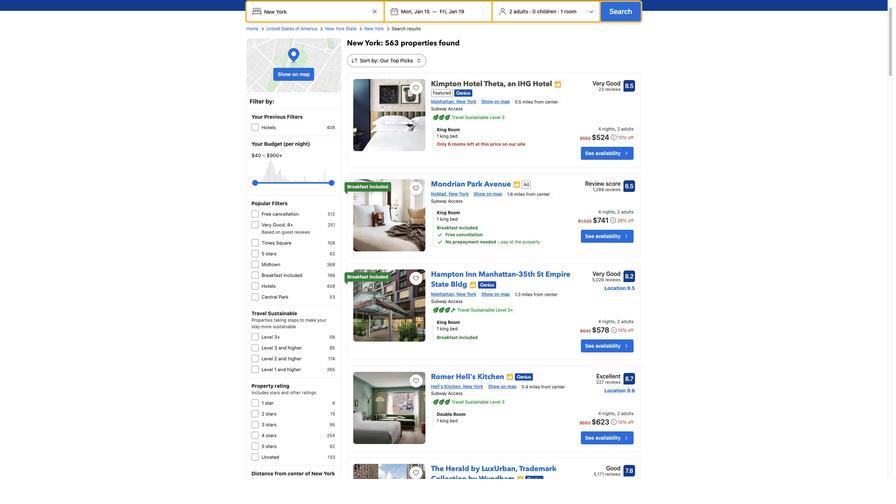 Task type: describe. For each thing, give the bounding box(es) containing it.
prepayment
[[453, 239, 479, 245]]

left
[[467, 142, 475, 147]]

254
[[327, 433, 335, 439]]

popular filters
[[252, 200, 288, 207]]

miles for kitchen
[[530, 384, 540, 390]]

bed for romer
[[450, 419, 458, 424]]

level 2 and higher
[[262, 356, 302, 362]]

show inside button
[[278, 71, 291, 77]]

show on map for mondrian
[[474, 191, 502, 197]]

mon, jan 15 — fri, jan 19
[[401, 8, 465, 14]]

center for romer hell's kitchen
[[552, 384, 565, 390]]

to
[[300, 318, 304, 323]]

174
[[328, 356, 335, 362]]

10% off for hotel
[[618, 135, 634, 140]]

, for hampton inn manhattan-35th st empire state bldg
[[615, 319, 617, 324]]

1 vertical spatial free cancellation
[[446, 232, 483, 237]]

level down 0.5 miles from center subway access
[[490, 115, 501, 120]]

make
[[305, 318, 316, 323]]

king inside 1 king bed breakfast included
[[440, 217, 449, 222]]

romer
[[431, 372, 454, 382]]

$900+
[[267, 152, 282, 159]]

0.4 miles from center subway access
[[431, 384, 565, 397]]

4 for kimpton hotel theta, an ihg hotel
[[599, 126, 601, 132]]

1 vertical spatial by
[[469, 475, 478, 480]]

theta,
[[484, 79, 506, 89]]

distance from center of new york
[[252, 471, 335, 477]]

york down romer hell's kitchen
[[474, 384, 483, 389]]

$642
[[580, 328, 591, 334]]

level down 'level 3+'
[[262, 345, 273, 351]]

show on map inside button
[[278, 71, 310, 77]]

4 for hampton inn manhattan-35th st empire state bldg
[[599, 319, 601, 324]]

1 5 stars from the top
[[262, 251, 277, 257]]

review score element
[[586, 179, 621, 188]]

hell's kitchen, new york
[[431, 384, 483, 389]]

see availability for hampton inn manhattan-35th st empire state bldg
[[586, 343, 621, 349]]

4 nights , 2 adults for hampton inn manhattan-35th st empire state bldg
[[599, 319, 634, 324]]

show for hampton
[[482, 292, 493, 297]]

10% for empire
[[618, 328, 627, 333]]

of inside united states of america "link"
[[296, 26, 300, 31]]

1 horizontal spatial –
[[498, 239, 500, 245]]

2 hotels from the top
[[262, 283, 276, 289]]

properties
[[252, 318, 273, 323]]

show for mondrian
[[474, 191, 486, 197]]

map inside button
[[300, 71, 310, 77]]

empire
[[546, 270, 571, 279]]

this property is part of our preferred partner program. it's committed to providing excellent service and good value. it'll pay us a higher commission if you make a booking. image for kimpton hotel theta, an ihg hotel
[[555, 81, 562, 88]]

times square
[[262, 240, 292, 246]]

kimpton hotel theta, an ihg hotel link
[[431, 76, 552, 89]]

8+
[[287, 222, 293, 228]]

room for romer
[[454, 412, 466, 418]]

availability for romer hell's kitchen
[[596, 435, 621, 441]]

ratings
[[302, 390, 316, 396]]

from right distance
[[275, 471, 287, 477]]

0 vertical spatial 3+
[[508, 308, 513, 313]]

1 star
[[262, 400, 274, 406]]

excellent 227 reviews
[[597, 373, 621, 385]]

search results updated. new york: 563 properties found. element
[[347, 38, 642, 48]]

manhattan, for hampton inn manhattan-35th st empire state bldg
[[431, 292, 456, 297]]

level up level 1 and higher
[[262, 356, 273, 362]]

reviews for review score 1,288 reviews
[[606, 187, 621, 192]]

4 up the '95'
[[332, 401, 335, 406]]

times
[[262, 240, 275, 246]]

collection
[[431, 475, 467, 480]]

very good element for 8.2
[[593, 270, 621, 278]]

availability for kimpton hotel theta, an ihg hotel
[[596, 150, 621, 156]]

and for 3
[[279, 345, 287, 351]]

double
[[437, 412, 452, 418]]

133
[[328, 455, 335, 460]]

ad
[[524, 182, 529, 187]]

0 vertical spatial free
[[262, 211, 271, 217]]

travel sustainable level 3 for hell's
[[452, 400, 505, 405]]

new york state
[[326, 26, 357, 31]]

good element
[[594, 464, 621, 473]]

1 inside king room 1 king bed only 6 rooms left at this price on our site
[[437, 134, 439, 139]]

4 nights , 2 adults for romer hell's kitchen
[[599, 411, 634, 417]]

subway for mondrian park avenue
[[431, 198, 447, 204]]

access for hampton
[[448, 299, 463, 304]]

5,026
[[593, 277, 604, 283]]

scored 8.2 element
[[624, 271, 636, 282]]

included inside 1 king bed breakfast included
[[459, 225, 478, 231]]

good 5,171 reviews
[[594, 466, 621, 477]]

show on map for hampton
[[482, 292, 510, 297]]

property
[[523, 239, 540, 245]]

1 hotels from the top
[[262, 125, 276, 130]]

0 horizontal spatial free cancellation
[[262, 211, 299, 217]]

by: for filter
[[266, 98, 274, 105]]

property
[[252, 383, 274, 389]]

room
[[565, 8, 577, 14]]

luxurban,
[[482, 464, 518, 474]]

8.5
[[625, 83, 634, 89]]

1,288
[[593, 187, 604, 192]]

0.5
[[515, 99, 522, 105]]

breakfast inside king room 1 king bed breakfast included
[[437, 335, 458, 340]]

and inside property rating includes stars and other ratings
[[281, 390, 289, 396]]

your for your budget (per night)
[[252, 141, 263, 147]]

access for romer
[[448, 391, 463, 397]]

more
[[261, 324, 272, 330]]

stars down star in the left bottom of the page
[[266, 411, 277, 417]]

popular
[[252, 200, 271, 207]]

room for hampton
[[448, 320, 460, 325]]

hampton inn manhattan-35th st empire state bldg link
[[431, 267, 571, 290]]

see availability for mondrian park avenue
[[586, 233, 621, 239]]

score
[[606, 181, 621, 187]]

level down more
[[262, 334, 273, 340]]

level down 1.3 miles from center subway access
[[496, 308, 507, 313]]

off for mondrian park avenue
[[628, 218, 634, 223]]

1 king bed breakfast included
[[437, 217, 478, 231]]

kimpton hotel theta, an ihg hotel
[[431, 79, 552, 89]]

1 62 from the top
[[330, 251, 335, 257]]

28% off
[[618, 218, 634, 223]]

2 king from the top
[[437, 210, 447, 215]]

united
[[267, 26, 280, 31]]

see availability for kimpton hotel theta, an ihg hotel
[[586, 150, 621, 156]]

4 down 3 stars
[[262, 433, 265, 439]]

new york state link
[[326, 26, 357, 32]]

scored 8.5 element
[[624, 80, 636, 92]]

8.2
[[625, 273, 634, 280]]

4 for mondrian park avenue
[[599, 209, 601, 215]]

35th
[[519, 270, 535, 279]]

featured
[[433, 90, 451, 96]]

location 9.6
[[605, 388, 636, 394]]

new york: 563 properties found
[[347, 38, 460, 48]]

see availability link for mondrian park avenue
[[581, 230, 634, 243]]

at inside king room 1 king bed only 6 rooms left at this price on our site
[[476, 142, 480, 147]]

1 408 from the top
[[327, 125, 335, 130]]

2 62 from the top
[[330, 444, 335, 450]]

stars down 3 stars
[[266, 433, 277, 439]]

included inside king room 1 king bed breakfast included
[[459, 335, 478, 340]]

adults for romer hell's kitchen
[[622, 411, 634, 417]]

and for 1
[[278, 367, 286, 373]]

188
[[328, 273, 335, 278]]

0 horizontal spatial 3+
[[274, 334, 280, 340]]

bed for kimpton
[[450, 134, 458, 139]]

2 5 stars from the top
[[262, 444, 277, 450]]

on inside button
[[292, 71, 298, 77]]

2 adults · 0 children · 1 room button
[[496, 5, 597, 18]]

new york link
[[365, 26, 384, 32]]

from for kimpton hotel theta, an ihg hotel
[[535, 99, 544, 105]]

mondrian park avenue image
[[353, 179, 426, 252]]

manhattan, for kimpton hotel theta, an ihg hotel
[[431, 99, 456, 104]]

2 hotel from the left
[[533, 79, 552, 89]]

properties
[[401, 38, 437, 48]]

58
[[330, 335, 335, 340]]

location 9.5
[[605, 285, 636, 291]]

, for romer hell's kitchen
[[615, 411, 617, 417]]

kitchen
[[478, 372, 505, 382]]

1 hotel from the left
[[464, 79, 483, 89]]

53
[[330, 295, 335, 300]]

state inside new york state "link"
[[346, 26, 357, 31]]

227
[[597, 380, 604, 385]]

no
[[446, 239, 452, 245]]

by: for sort
[[372, 57, 379, 64]]

$582
[[580, 136, 591, 141]]

york down 133
[[324, 471, 335, 477]]

and for 2
[[279, 356, 287, 362]]

higher for level 2 and higher
[[288, 356, 302, 362]]

map for hampton inn manhattan-35th st empire state bldg
[[501, 292, 510, 297]]

higher for level 1 and higher
[[287, 367, 301, 373]]

1 vertical spatial filters
[[272, 200, 288, 207]]

4 nights , 2 adults for kimpton hotel theta, an ihg hotel
[[599, 126, 634, 132]]

see availability link for hampton inn manhattan-35th st empire state bldg
[[581, 340, 634, 353]]

this property is part of our preferred partner program. it's committed to providing excellent service and good value. it'll pay us a higher commission if you make a booking. image for romer hell's kitchen
[[507, 374, 514, 381]]

review score 1,288 reviews
[[586, 181, 621, 192]]

show on map for kimpton
[[482, 99, 510, 104]]

0 vertical spatial filters
[[287, 114, 303, 120]]

level down 0.4 miles from center subway access
[[490, 400, 501, 405]]

only
[[437, 142, 447, 147]]

wyndham
[[479, 475, 515, 480]]

good inside good 5,171 reviews
[[607, 466, 621, 472]]

0 vertical spatial cancellation
[[273, 211, 299, 217]]

subway for romer hell's kitchen
[[431, 391, 447, 397]]

3 down 0.4 miles from center subway access
[[502, 400, 505, 405]]

3 10% off from the top
[[618, 420, 634, 425]]

adults for mondrian park avenue
[[622, 209, 634, 215]]

very for 8.2
[[593, 271, 605, 277]]

563
[[385, 38, 399, 48]]

1.3
[[515, 292, 521, 297]]

square
[[276, 240, 292, 246]]

this
[[481, 142, 489, 147]]

star
[[265, 400, 274, 406]]

7.8
[[626, 468, 634, 475]]

rooms
[[452, 142, 466, 147]]

scored 7.8 element
[[624, 466, 636, 477]]

central
[[262, 294, 278, 300]]

kimpton hotel theta, an ihg hotel image
[[353, 79, 426, 151]]

rating
[[275, 383, 290, 389]]

king room link for avenue
[[437, 210, 559, 216]]

unrated
[[262, 455, 279, 460]]

3 down 0.5 miles from center subway access
[[502, 115, 505, 120]]

map for romer hell's kitchen
[[508, 384, 517, 389]]

york down the kimpton hotel theta, an ihg hotel at the top
[[467, 99, 477, 104]]

mon, jan 15 button
[[398, 5, 433, 18]]

9.6
[[627, 388, 636, 394]]

very good element for 8.5
[[593, 79, 621, 88]]

3 10% from the top
[[618, 420, 627, 425]]

1.3 miles from center subway access
[[431, 292, 558, 304]]

0 horizontal spatial 15
[[331, 412, 335, 417]]

4 for romer hell's kitchen
[[599, 411, 601, 417]]

review
[[586, 181, 605, 187]]

1 inside double room 1 king bed
[[437, 419, 439, 424]]

0 vertical spatial hell's
[[456, 372, 476, 382]]

st
[[537, 270, 544, 279]]

1 horizontal spatial of
[[305, 471, 310, 477]]

location for romer hell's kitchen
[[605, 388, 626, 394]]

19
[[459, 8, 465, 14]]

stars up 4 stars
[[266, 422, 277, 428]]

previous
[[264, 114, 286, 120]]

28%
[[618, 218, 627, 223]]

stars up unrated
[[266, 444, 277, 450]]

found
[[439, 38, 460, 48]]



Task type: vqa. For each thing, say whether or not it's contained in the screenshot.


Task type: locate. For each thing, give the bounding box(es) containing it.
manhattan, new york
[[431, 99, 477, 104], [431, 292, 477, 297]]

2 access from the top
[[448, 198, 463, 204]]

nights up $623
[[603, 411, 615, 417]]

1.6 miles from center subway access
[[431, 192, 550, 204]]

see availability down '$741'
[[586, 233, 621, 239]]

1 good from the top
[[607, 80, 621, 87]]

see availability link for kimpton hotel theta, an ihg hotel
[[581, 147, 634, 160]]

2 vertical spatial very
[[593, 271, 605, 277]]

3 down 2 stars
[[262, 422, 265, 428]]

center down empire
[[545, 292, 558, 297]]

location down very good 5,026 reviews
[[605, 285, 626, 291]]

from inside 1.3 miles from center subway access
[[534, 292, 544, 297]]

4 see availability from the top
[[586, 435, 621, 441]]

breakfast included for hampton
[[348, 274, 388, 280]]

your for your previous filters
[[252, 114, 263, 120]]

4 , from the top
[[615, 411, 617, 417]]

10% right $524
[[618, 135, 627, 140]]

1 vertical spatial at
[[510, 239, 514, 245]]

higher down level 3 and higher
[[288, 356, 302, 362]]

miles inside 0.5 miles from center subway access
[[523, 99, 534, 105]]

site
[[518, 142, 526, 147]]

0 horizontal spatial cancellation
[[273, 211, 299, 217]]

251
[[328, 222, 335, 228]]

1 horizontal spatial free
[[446, 232, 455, 237]]

manhattan, new york for hampton
[[431, 292, 477, 297]]

Where are you going? field
[[261, 5, 371, 18]]

king for hampton
[[440, 326, 449, 332]]

10% right $623
[[618, 420, 627, 425]]

york down mondrian park avenue
[[459, 191, 469, 197]]

from inside 0.4 miles from center subway access
[[542, 384, 551, 390]]

1 off from the top
[[628, 135, 634, 140]]

adults for kimpton hotel theta, an ihg hotel
[[622, 126, 634, 132]]

see down "$693"
[[586, 435, 595, 441]]

higher up the 'level 2 and higher'
[[288, 345, 302, 351]]

0 vertical spatial state
[[346, 26, 357, 31]]

1.6
[[508, 192, 513, 197]]

nights up '$741'
[[603, 209, 615, 215]]

3 down 'level 3+'
[[274, 345, 277, 351]]

hotel right the ihg
[[533, 79, 552, 89]]

1 vertical spatial good
[[607, 271, 621, 277]]

see availability for romer hell's kitchen
[[586, 435, 621, 441]]

king room link down 1.6 miles from center subway access on the top of the page
[[437, 210, 559, 216]]

state left the new york
[[346, 26, 357, 31]]

subway down kitchen,
[[431, 391, 447, 397]]

access for mondrian
[[448, 198, 463, 204]]

subway inside 1.3 miles from center subway access
[[431, 299, 447, 304]]

very left the 8.5
[[593, 80, 605, 87]]

higher for level 3 and higher
[[288, 345, 302, 351]]

0 vertical spatial hotels
[[262, 125, 276, 130]]

2 vertical spatial king room link
[[437, 319, 559, 326]]

subway inside 0.4 miles from center subway access
[[431, 391, 447, 397]]

search inside search button
[[610, 7, 633, 16]]

at left the
[[510, 239, 514, 245]]

manhattan, new york for kimpton
[[431, 99, 477, 104]]

1 vertical spatial your
[[252, 141, 263, 147]]

4 nights , 2 adults up $524
[[599, 126, 634, 132]]

by: left our
[[372, 57, 379, 64]]

265
[[327, 367, 335, 373]]

0 horizontal spatial hotel
[[464, 79, 483, 89]]

reviews right 1,288
[[606, 187, 621, 192]]

2 10% off from the top
[[618, 328, 634, 333]]

1 horizontal spatial park
[[467, 179, 483, 189]]

2 vertical spatial good
[[607, 466, 621, 472]]

access inside 1.3 miles from center subway access
[[448, 299, 463, 304]]

1 king from the top
[[437, 127, 447, 133]]

picks
[[401, 57, 413, 64]]

2 manhattan, new york from the top
[[431, 292, 477, 297]]

0 vertical spatial higher
[[288, 345, 302, 351]]

1 horizontal spatial 15
[[424, 8, 430, 14]]

sustainable up king room 1 king bed only 6 rooms left at this price on our site
[[465, 115, 489, 120]]

3+ down 1.3 miles from center subway access
[[508, 308, 513, 313]]

0 vertical spatial king
[[437, 127, 447, 133]]

filters right popular
[[272, 200, 288, 207]]

reviews right 5,171
[[606, 472, 621, 477]]

0 vertical spatial by
[[471, 464, 480, 474]]

travel sustainable level 3 down 0.4 miles from center subway access
[[452, 400, 505, 405]]

0.5 miles from center subway access
[[431, 99, 559, 112]]

1 vertical spatial 10%
[[618, 328, 627, 333]]

0 vertical spatial very good element
[[593, 79, 621, 88]]

access down nomad, new york on the top
[[448, 198, 463, 204]]

at right left
[[476, 142, 480, 147]]

subway down hampton
[[431, 299, 447, 304]]

york up york: at the top left
[[375, 26, 384, 31]]

access for kimpton
[[448, 106, 463, 112]]

subway for kimpton hotel theta, an ihg hotel
[[431, 106, 447, 112]]

this property is part of our preferred partner program. it's committed to providing excellent service and good value. it'll pay us a higher commission if you make a booking. image
[[555, 81, 562, 88], [514, 181, 521, 188], [514, 181, 521, 188], [470, 282, 477, 289], [470, 282, 477, 289], [517, 476, 524, 480], [517, 476, 524, 480]]

states
[[281, 26, 294, 31]]

4 king from the top
[[440, 419, 449, 424]]

see for kimpton hotel theta, an ihg hotel
[[586, 150, 595, 156]]

1 inside king room 1 king bed breakfast included
[[437, 326, 439, 332]]

0 vertical spatial location
[[605, 285, 626, 291]]

includes
[[252, 390, 269, 396]]

1 horizontal spatial at
[[510, 239, 514, 245]]

breakfast inside 1 king bed breakfast included
[[437, 225, 458, 231]]

kitchen,
[[445, 384, 462, 389]]

0 horizontal spatial park
[[279, 294, 289, 300]]

2 vertical spatial 10% off
[[618, 420, 634, 425]]

availability down '$741'
[[596, 233, 621, 239]]

from for mondrian park avenue
[[526, 192, 536, 197]]

the herald by luxurban, trademark collection by wyndham
[[431, 464, 557, 480]]

reviews up location 9.6
[[606, 380, 621, 385]]

1 manhattan, new york from the top
[[431, 99, 477, 104]]

access
[[448, 106, 463, 112], [448, 198, 463, 204], [448, 299, 463, 304], [448, 391, 463, 397]]

0 vertical spatial breakfast included
[[348, 184, 388, 190]]

95
[[330, 422, 335, 428]]

2 4 nights , 2 adults from the top
[[599, 209, 634, 215]]

reviews right the 'guest'
[[295, 230, 310, 235]]

map for mondrian park avenue
[[493, 191, 502, 197]]

3 subway from the top
[[431, 299, 447, 304]]

hampton inn manhattan-35th st empire state bldg
[[431, 270, 571, 290]]

very good element left the 8.5
[[593, 79, 621, 88]]

1 vertical spatial search
[[392, 26, 406, 31]]

your
[[252, 114, 263, 120], [252, 141, 263, 147]]

from for romer hell's kitchen
[[542, 384, 551, 390]]

9.5
[[628, 285, 636, 291]]

0 vertical spatial manhattan, new york
[[431, 99, 477, 104]]

3 king room link from the top
[[437, 319, 559, 326]]

2 king room link from the top
[[437, 210, 559, 216]]

king room link for theta,
[[437, 127, 559, 133]]

see
[[586, 150, 595, 156], [586, 233, 595, 239], [586, 343, 595, 349], [586, 435, 595, 441]]

scored 8.7 element
[[624, 373, 636, 385]]

1 horizontal spatial jan
[[449, 8, 458, 14]]

king room 1 king bed only 6 rooms left at this price on our site
[[437, 127, 526, 147]]

king inside king room 1 king bed breakfast included
[[440, 326, 449, 332]]

sustainable up double room link
[[465, 400, 489, 405]]

1 see availability from the top
[[586, 150, 621, 156]]

1 vertical spatial park
[[279, 294, 289, 300]]

manhattan, new york down the bldg
[[431, 292, 477, 297]]

by: right filter
[[266, 98, 274, 105]]

romer hell's kitchen image
[[353, 372, 426, 444]]

king inside king room 1 king bed only 6 rooms left at this price on our site
[[437, 127, 447, 133]]

4 up $623
[[599, 411, 601, 417]]

3 availability from the top
[[596, 343, 621, 349]]

center for hampton inn manhattan-35th st empire state bldg
[[545, 292, 558, 297]]

map for kimpton hotel theta, an ihg hotel
[[501, 99, 510, 104]]

0 vertical spatial king room link
[[437, 127, 559, 133]]

bed inside king room 1 king bed breakfast included
[[450, 326, 458, 332]]

2 off from the top
[[628, 218, 634, 223]]

from down 'ad'
[[526, 192, 536, 197]]

york inside "link"
[[336, 26, 345, 31]]

see for mondrian park avenue
[[586, 233, 595, 239]]

state inside hampton inn manhattan-35th st empire state bldg
[[431, 280, 449, 290]]

adults for hampton inn manhattan-35th st empire state bldg
[[622, 319, 634, 324]]

1 horizontal spatial hotel
[[533, 79, 552, 89]]

, for mondrian park avenue
[[615, 209, 617, 215]]

see availability link down $524
[[581, 147, 634, 160]]

368
[[327, 262, 335, 268]]

0 horizontal spatial of
[[296, 26, 300, 31]]

king for romer
[[440, 419, 449, 424]]

$741
[[593, 216, 609, 224]]

travel up king room 1 king bed breakfast included
[[458, 308, 470, 313]]

0 vertical spatial by:
[[372, 57, 379, 64]]

0 horizontal spatial hell's
[[431, 384, 443, 389]]

center right 1.6
[[537, 192, 550, 197]]

miles inside 1.3 miles from center subway access
[[522, 292, 533, 297]]

see for hampton inn manhattan-35th st empire state bldg
[[586, 343, 595, 349]]

0 vertical spatial at
[[476, 142, 480, 147]]

3 4 nights , 2 adults from the top
[[599, 319, 634, 324]]

very inside very good 23 reviews
[[593, 80, 605, 87]]

3 king from the top
[[437, 320, 447, 325]]

availability down $578
[[596, 343, 621, 349]]

2 king from the top
[[440, 217, 449, 222]]

3 , from the top
[[615, 319, 617, 324]]

reviews inside very good 5,026 reviews
[[606, 277, 621, 283]]

location for hampton inn manhattan-35th st empire state bldg
[[605, 285, 626, 291]]

1 horizontal spatial 3+
[[508, 308, 513, 313]]

0 vertical spatial 10% off
[[618, 135, 634, 140]]

nights for romer hell's kitchen
[[603, 411, 615, 417]]

1 vertical spatial free
[[446, 232, 455, 237]]

taking
[[274, 318, 287, 323]]

king for kimpton
[[437, 127, 447, 133]]

filter by:
[[250, 98, 274, 105]]

travel sustainable level 3+
[[458, 308, 513, 313]]

$623
[[592, 418, 610, 427]]

· left 0 at the right top of page
[[530, 8, 532, 14]]

0 horizontal spatial –
[[262, 152, 265, 159]]

your budget (per night)
[[252, 141, 310, 147]]

sustainable
[[465, 115, 489, 120], [471, 308, 495, 313], [268, 311, 297, 317], [465, 400, 489, 405]]

0 horizontal spatial state
[[346, 26, 357, 31]]

group
[[255, 177, 332, 189]]

subway inside 1.6 miles from center subway access
[[431, 198, 447, 204]]

1 manhattan, from the top
[[431, 99, 456, 104]]

cancellation up "prepayment"
[[457, 232, 483, 237]]

top
[[390, 57, 399, 64]]

1 see availability link from the top
[[581, 147, 634, 160]]

inn
[[466, 270, 477, 279]]

see for romer hell's kitchen
[[586, 435, 595, 441]]

from inside 0.5 miles from center subway access
[[535, 99, 544, 105]]

sustainable for kimpton
[[465, 115, 489, 120]]

0 horizontal spatial at
[[476, 142, 480, 147]]

2 bed from the top
[[450, 217, 458, 222]]

off for kimpton hotel theta, an ihg hotel
[[628, 135, 634, 140]]

10% off right $578
[[618, 328, 634, 333]]

from down st
[[534, 292, 544, 297]]

reviews for based on guest reviews
[[295, 230, 310, 235]]

on inside king room 1 king bed only 6 rooms left at this price on our site
[[503, 142, 508, 147]]

by
[[471, 464, 480, 474], [469, 475, 478, 480]]

1 vertical spatial king room link
[[437, 210, 559, 216]]

search results
[[392, 26, 421, 31]]

park for mondrian
[[467, 179, 483, 189]]

4 see from the top
[[586, 435, 595, 441]]

1 vertical spatial –
[[498, 239, 500, 245]]

see availability link for romer hell's kitchen
[[581, 432, 634, 445]]

included
[[370, 184, 388, 190], [459, 225, 478, 231], [370, 274, 388, 280], [459, 335, 478, 340]]

from
[[535, 99, 544, 105], [526, 192, 536, 197], [534, 292, 544, 297], [542, 384, 551, 390], [275, 471, 287, 477]]

0 vertical spatial 62
[[330, 251, 335, 257]]

0 vertical spatial 5 stars
[[262, 251, 277, 257]]

2 nights from the top
[[603, 209, 615, 215]]

1 5 from the top
[[262, 251, 265, 257]]

4 nights , 2 adults for mondrian park avenue
[[599, 209, 634, 215]]

king inside double room 1 king bed
[[440, 419, 449, 424]]

room inside king room 1 king bed breakfast included
[[448, 320, 460, 325]]

4 4 nights , 2 adults from the top
[[599, 411, 634, 417]]

mon,
[[401, 8, 413, 14]]

travel down the hell's kitchen, new york
[[452, 400, 464, 405]]

hampton inn manhattan-35th st empire state bldg image
[[353, 270, 426, 342]]

0 vertical spatial 15
[[424, 8, 430, 14]]

1 king room link from the top
[[437, 127, 559, 133]]

room up 1 king bed breakfast included
[[448, 210, 460, 215]]

york down where are you going? field
[[336, 26, 345, 31]]

0 vertical spatial your
[[252, 114, 263, 120]]

–
[[262, 152, 265, 159], [498, 239, 500, 245]]

0 vertical spatial free cancellation
[[262, 211, 299, 217]]

1 · from the left
[[530, 8, 532, 14]]

1 horizontal spatial hell's
[[456, 372, 476, 382]]

travel for hampton
[[458, 308, 470, 313]]

0 vertical spatial of
[[296, 26, 300, 31]]

manhattan, new york down featured
[[431, 99, 477, 104]]

1 4 nights , 2 adults from the top
[[599, 126, 634, 132]]

king room link down travel sustainable level 3+
[[437, 319, 559, 326]]

1 availability from the top
[[596, 150, 621, 156]]

1 your from the top
[[252, 114, 263, 120]]

kimpton
[[431, 79, 462, 89]]

1 vertical spatial cancellation
[[457, 232, 483, 237]]

see down $582
[[586, 150, 595, 156]]

5 down times
[[262, 251, 265, 257]]

2 · from the left
[[558, 8, 560, 14]]

2 10% from the top
[[618, 328, 627, 333]]

sustainable
[[273, 324, 296, 330]]

based
[[262, 230, 274, 235]]

location down excellent 227 reviews
[[605, 388, 626, 394]]

manhattan, down featured
[[431, 99, 456, 104]]

2 your from the top
[[252, 141, 263, 147]]

the
[[431, 464, 444, 474]]

night)
[[295, 141, 310, 147]]

2 408 from the top
[[327, 284, 335, 289]]

1 vertical spatial travel sustainable level 3
[[452, 400, 505, 405]]

good inside very good 5,026 reviews
[[607, 271, 621, 277]]

very good: 8+
[[262, 222, 293, 228]]

genius discounts available at this property. image
[[455, 90, 473, 97], [455, 90, 473, 97], [478, 282, 496, 289], [478, 282, 496, 289], [515, 374, 533, 381], [515, 374, 533, 381], [526, 476, 544, 480], [526, 476, 544, 480]]

miles inside 1.6 miles from center subway access
[[515, 192, 525, 197]]

hotels down previous
[[262, 125, 276, 130]]

see availability down $623
[[586, 435, 621, 441]]

2 availability from the top
[[596, 233, 621, 239]]

subway for hampton inn manhattan-35th st empire state bldg
[[431, 299, 447, 304]]

1 vertical spatial 3+
[[274, 334, 280, 340]]

2 vertical spatial king
[[437, 320, 447, 325]]

center inside 1.6 miles from center subway access
[[537, 192, 550, 197]]

good for 8.2
[[607, 271, 621, 277]]

0 vertical spatial manhattan,
[[431, 99, 456, 104]]

center inside 0.4 miles from center subway access
[[552, 384, 565, 390]]

very for 8.5
[[593, 80, 605, 87]]

1 horizontal spatial free cancellation
[[446, 232, 483, 237]]

1 vertical spatial state
[[431, 280, 449, 290]]

king inside king room 1 king bed breakfast included
[[437, 320, 447, 325]]

center inside 1.3 miles from center subway access
[[545, 292, 558, 297]]

access inside 0.4 miles from center subway access
[[448, 391, 463, 397]]

0 vertical spatial travel sustainable level 3
[[452, 115, 505, 120]]

5 stars
[[262, 251, 277, 257], [262, 444, 277, 450]]

10% for hotel
[[618, 135, 627, 140]]

sustainable inside travel sustainable properties taking steps to make your stay more sustainable
[[268, 311, 297, 317]]

access down the hell's kitchen, new york
[[448, 391, 463, 397]]

at
[[476, 142, 480, 147], [510, 239, 514, 245]]

miles for avenue
[[515, 192, 525, 197]]

1 vertical spatial 10% off
[[618, 328, 634, 333]]

travel sustainable level 3
[[452, 115, 505, 120], [452, 400, 505, 405]]

1 breakfast included from the top
[[348, 184, 388, 190]]

2 good from the top
[[607, 271, 621, 277]]

hotels
[[262, 125, 276, 130], [262, 283, 276, 289]]

2 see availability from the top
[[586, 233, 621, 239]]

and down level 3 and higher
[[279, 356, 287, 362]]

mondrian park avenue link
[[431, 177, 511, 189]]

1 vertical spatial manhattan, new york
[[431, 292, 477, 297]]

2 , from the top
[[615, 209, 617, 215]]

1 horizontal spatial ·
[[558, 8, 560, 14]]

room inside king room 1 king bed only 6 rooms left at this price on our site
[[448, 127, 460, 133]]

10% off right $524
[[618, 135, 634, 140]]

4 off from the top
[[628, 420, 634, 425]]

hell's up the hell's kitchen, new york
[[456, 372, 476, 382]]

king for hampton
[[437, 320, 447, 325]]

mondrian park avenue
[[431, 179, 511, 189]]

room down travel sustainable level 3+
[[448, 320, 460, 325]]

3 bed from the top
[[450, 326, 458, 332]]

our
[[509, 142, 516, 147]]

very inside very good 5,026 reviews
[[593, 271, 605, 277]]

2 vertical spatial 10%
[[618, 420, 627, 425]]

3 see availability from the top
[[586, 343, 621, 349]]

reviews inside the "review score 1,288 reviews"
[[606, 187, 621, 192]]

show for romer
[[489, 384, 500, 389]]

1 vertical spatial hotels
[[262, 283, 276, 289]]

sustainable down 1.3 miles from center subway access
[[471, 308, 495, 313]]

3+ up level 3 and higher
[[274, 334, 280, 340]]

king inside king room 1 king bed only 6 rooms left at this price on our site
[[440, 134, 449, 139]]

access inside 0.5 miles from center subway access
[[448, 106, 463, 112]]

center inside 0.5 miles from center subway access
[[545, 99, 559, 105]]

stars up midtown
[[266, 251, 277, 257]]

– right the $40 on the left top of page
[[262, 152, 265, 159]]

1 horizontal spatial by:
[[372, 57, 379, 64]]

center right distance
[[288, 471, 304, 477]]

york down the bldg
[[467, 292, 477, 297]]

1 location from the top
[[605, 285, 626, 291]]

new inside "link"
[[326, 26, 335, 31]]

travel for kimpton
[[452, 115, 464, 120]]

·
[[530, 8, 532, 14], [558, 8, 560, 14]]

4 availability from the top
[[596, 435, 621, 441]]

108
[[328, 240, 335, 246]]

good up the location 9.5 at the right bottom of the page
[[607, 271, 621, 277]]

bed inside king room 1 king bed only 6 rooms left at this price on our site
[[450, 134, 458, 139]]

1 inside dropdown button
[[561, 8, 563, 14]]

access inside 1.6 miles from center subway access
[[448, 198, 463, 204]]

3 see from the top
[[586, 343, 595, 349]]

reviews
[[606, 87, 621, 92], [606, 187, 621, 192], [295, 230, 310, 235], [606, 277, 621, 283], [606, 380, 621, 385], [606, 472, 621, 477]]

center for mondrian park avenue
[[537, 192, 550, 197]]

3 nights from the top
[[603, 319, 615, 324]]

2 location from the top
[[605, 388, 626, 394]]

1 10% from the top
[[618, 135, 627, 140]]

1 vertical spatial manhattan,
[[431, 292, 456, 297]]

jan
[[415, 8, 423, 14], [449, 8, 458, 14]]

1 inside 1 king bed breakfast included
[[437, 217, 439, 222]]

4 access from the top
[[448, 391, 463, 397]]

2 subway from the top
[[431, 198, 447, 204]]

bed inside double room 1 king bed
[[450, 419, 458, 424]]

center for kimpton hotel theta, an ihg hotel
[[545, 99, 559, 105]]

good
[[607, 80, 621, 87], [607, 271, 621, 277], [607, 466, 621, 472]]

very up the based
[[262, 222, 272, 228]]

ihg
[[518, 79, 531, 89]]

of
[[296, 26, 300, 31], [305, 471, 310, 477]]

see availability down $578
[[586, 343, 621, 349]]

2 inside dropdown button
[[510, 8, 513, 14]]

2 jan from the left
[[449, 8, 458, 14]]

$1,026
[[578, 219, 592, 224]]

stars down rating
[[270, 390, 280, 396]]

home
[[247, 26, 259, 31]]

based on guest reviews
[[262, 230, 310, 235]]

15 up the '95'
[[331, 412, 335, 417]]

room inside double room 1 king bed
[[454, 412, 466, 418]]

1 vertical spatial 5 stars
[[262, 444, 277, 450]]

room up 6
[[448, 127, 460, 133]]

miles for theta,
[[523, 99, 534, 105]]

king
[[440, 134, 449, 139], [440, 217, 449, 222], [440, 326, 449, 332], [440, 419, 449, 424]]

1 vertical spatial higher
[[288, 356, 302, 362]]

3 good from the top
[[607, 466, 621, 472]]

room
[[448, 127, 460, 133], [448, 210, 460, 215], [448, 320, 460, 325], [454, 412, 466, 418]]

very good 23 reviews
[[593, 80, 621, 92]]

stars inside property rating includes stars and other ratings
[[270, 390, 280, 396]]

2 manhattan, from the top
[[431, 292, 456, 297]]

2 5 from the top
[[262, 444, 265, 450]]

3 king from the top
[[440, 326, 449, 332]]

4 nights from the top
[[603, 411, 615, 417]]

1 10% off from the top
[[618, 135, 634, 140]]

0 vertical spatial very
[[593, 80, 605, 87]]

2 travel sustainable level 3 from the top
[[452, 400, 505, 405]]

1 vertical spatial hell's
[[431, 384, 443, 389]]

0 vertical spatial 5
[[262, 251, 265, 257]]

0 horizontal spatial search
[[392, 26, 406, 31]]

subway down "nomad,"
[[431, 198, 447, 204]]

king
[[437, 127, 447, 133], [437, 210, 447, 215], [437, 320, 447, 325]]

availability
[[596, 150, 621, 156], [596, 233, 621, 239], [596, 343, 621, 349], [596, 435, 621, 441]]

trademark
[[519, 464, 557, 474]]

level up the property
[[262, 367, 273, 373]]

adults inside dropdown button
[[514, 8, 529, 14]]

2 breakfast included from the top
[[348, 274, 388, 280]]

very good element
[[593, 79, 621, 88], [593, 270, 621, 278]]

3 access from the top
[[448, 299, 463, 304]]

23
[[599, 87, 604, 92]]

scored 6.5 element
[[624, 181, 636, 192]]

nights for hampton inn manhattan-35th st empire state bldg
[[603, 319, 615, 324]]

children
[[537, 8, 557, 14]]

0 vertical spatial –
[[262, 152, 265, 159]]

bed inside 1 king bed breakfast included
[[450, 217, 458, 222]]

no prepayment needed – pay at the property
[[446, 239, 540, 245]]

1 jan from the left
[[415, 8, 423, 14]]

see availability link down $623
[[581, 432, 634, 445]]

travel inside travel sustainable properties taking steps to make your stay more sustainable
[[252, 311, 267, 317]]

$578
[[592, 326, 610, 334]]

0 vertical spatial park
[[467, 179, 483, 189]]

1 horizontal spatial state
[[431, 280, 449, 290]]

1 see from the top
[[586, 150, 595, 156]]

excellent
[[597, 373, 621, 380]]

breakfast included for mondrian
[[348, 184, 388, 190]]

off right "28%"
[[628, 218, 634, 223]]

nights up $524
[[603, 126, 615, 132]]

miles right 0.5
[[523, 99, 534, 105]]

1 vertical spatial breakfast included
[[348, 274, 388, 280]]

4 see availability link from the top
[[581, 432, 634, 445]]

king for kimpton
[[440, 134, 449, 139]]

miles inside 0.4 miles from center subway access
[[530, 384, 540, 390]]

show on map for romer
[[489, 384, 517, 389]]

show for kimpton
[[482, 99, 493, 104]]

subway inside 0.5 miles from center subway access
[[431, 106, 447, 112]]

4 subway from the top
[[431, 391, 447, 397]]

4 bed from the top
[[450, 419, 458, 424]]

1 vertical spatial 15
[[331, 412, 335, 417]]

1 travel sustainable level 3 from the top
[[452, 115, 505, 120]]

1 vertical spatial by:
[[266, 98, 274, 105]]

0 horizontal spatial by:
[[266, 98, 274, 105]]

free cancellation
[[262, 211, 299, 217], [446, 232, 483, 237]]

good inside very good 23 reviews
[[607, 80, 621, 87]]

travel sustainable properties taking steps to make your stay more sustainable
[[252, 311, 327, 330]]

sustainable for romer
[[465, 400, 489, 405]]

1 horizontal spatial cancellation
[[457, 232, 483, 237]]

availability for hampton inn manhattan-35th st empire state bldg
[[596, 343, 621, 349]]

1 vertical spatial location
[[605, 388, 626, 394]]

this property is part of our preferred partner program. it's committed to providing excellent service and good value. it'll pay us a higher commission if you make a booking. image
[[555, 81, 562, 88], [507, 374, 514, 381], [507, 374, 514, 381]]

2 see availability link from the top
[[581, 230, 634, 243]]

1 vertical spatial 5
[[262, 444, 265, 450]]

1 bed from the top
[[450, 134, 458, 139]]

0 vertical spatial good
[[607, 80, 621, 87]]

reviews for very good 5,026 reviews
[[606, 277, 621, 283]]

0 horizontal spatial jan
[[415, 8, 423, 14]]

very up the location 9.5 at the right bottom of the page
[[593, 271, 605, 277]]

and up the 'level 2 and higher'
[[279, 345, 287, 351]]

park right central
[[279, 294, 289, 300]]

room right double
[[454, 412, 466, 418]]

nights for mondrian park avenue
[[603, 209, 615, 215]]

2 vertical spatial higher
[[287, 367, 301, 373]]

0 vertical spatial 408
[[327, 125, 335, 130]]

the herald by luxurban, trademark collection by wyndham link
[[431, 462, 557, 480]]

3 see availability link from the top
[[581, 340, 634, 353]]

excellent element
[[597, 372, 621, 381]]

0 vertical spatial search
[[610, 7, 633, 16]]

3 off from the top
[[628, 328, 634, 333]]

park up 1.6 miles from center subway access on the top of the page
[[467, 179, 483, 189]]

hotel
[[464, 79, 483, 89], [533, 79, 552, 89]]

2 see from the top
[[586, 233, 595, 239]]

1 vertical spatial of
[[305, 471, 310, 477]]

1 vertical spatial very good element
[[593, 270, 621, 278]]

· right children
[[558, 8, 560, 14]]

1 vertical spatial 408
[[327, 284, 335, 289]]

availability for mondrian park avenue
[[596, 233, 621, 239]]

1
[[561, 8, 563, 14], [437, 134, 439, 139], [437, 217, 439, 222], [437, 326, 439, 332], [274, 367, 277, 373], [262, 400, 264, 406], [437, 419, 439, 424]]

1 nights from the top
[[603, 126, 615, 132]]

by down herald
[[469, 475, 478, 480]]

center
[[545, 99, 559, 105], [537, 192, 550, 197], [545, 292, 558, 297], [552, 384, 565, 390], [288, 471, 304, 477]]

see availability down $524
[[586, 150, 621, 156]]

reviews inside very good 23 reviews
[[606, 87, 621, 92]]

breakfast included
[[348, 184, 388, 190], [348, 274, 388, 280]]

1 horizontal spatial search
[[610, 7, 633, 16]]

search for search results
[[392, 26, 406, 31]]

good:
[[273, 222, 286, 228]]

subway down featured
[[431, 106, 447, 112]]

availability down $623
[[596, 435, 621, 441]]

breakfast
[[348, 184, 369, 190], [437, 225, 458, 231], [262, 273, 283, 278], [348, 274, 369, 280], [437, 335, 458, 340]]

reviews inside good 5,171 reviews
[[606, 472, 621, 477]]

reviews inside excellent 227 reviews
[[606, 380, 621, 385]]

1 , from the top
[[615, 126, 617, 132]]

access down featured
[[448, 106, 463, 112]]

from inside 1.6 miles from center subway access
[[526, 192, 536, 197]]

bed for hampton
[[450, 326, 458, 332]]

10% off for empire
[[618, 328, 634, 333]]

miles for manhattan-
[[522, 292, 533, 297]]

1 vertical spatial very
[[262, 222, 272, 228]]

filter
[[250, 98, 264, 105]]

nomad,
[[431, 191, 448, 197]]

off for hampton inn manhattan-35th st empire state bldg
[[628, 328, 634, 333]]

1 access from the top
[[448, 106, 463, 112]]

5 down 4 stars
[[262, 444, 265, 450]]

1 king from the top
[[440, 134, 449, 139]]

1 subway from the top
[[431, 106, 447, 112]]

from for hampton inn manhattan-35th st empire state bldg
[[534, 292, 544, 297]]

, for kimpton hotel theta, an ihg hotel
[[615, 126, 617, 132]]

romer hell's kitchen link
[[431, 369, 505, 382]]

adults
[[514, 8, 529, 14], [622, 126, 634, 132], [622, 209, 634, 215], [622, 319, 634, 324], [622, 411, 634, 417]]



